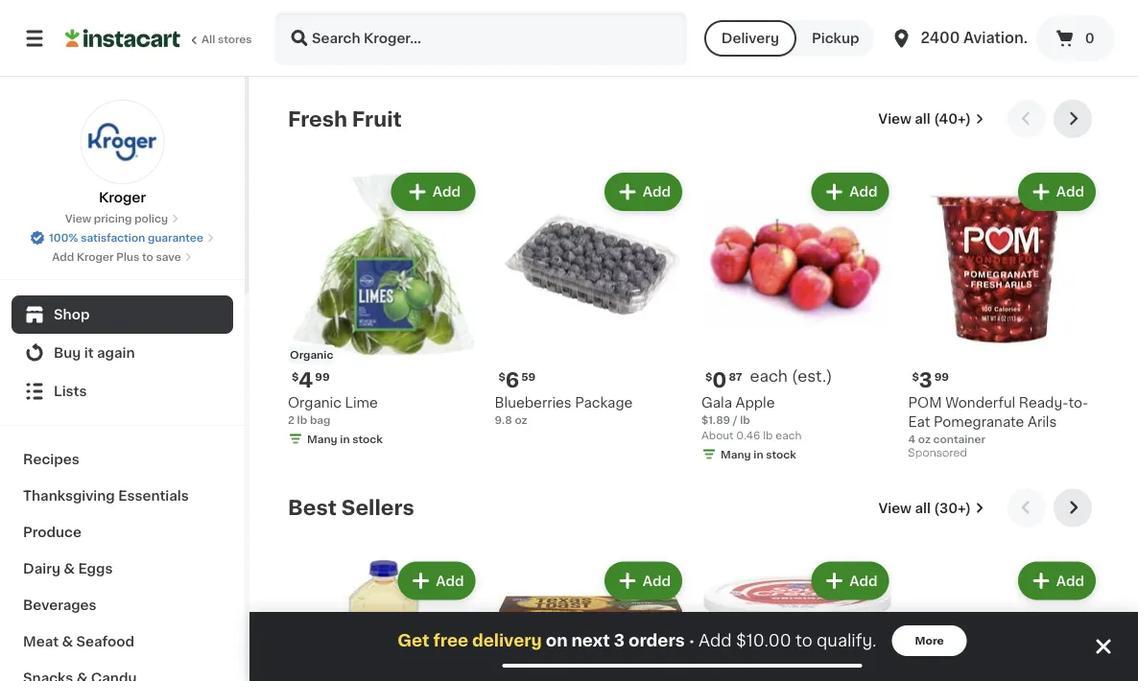 Task type: locate. For each thing, give the bounding box(es) containing it.
& left eggs
[[64, 563, 75, 576]]

item carousel region
[[288, 100, 1101, 474], [288, 489, 1101, 682]]

4 down "eat"
[[909, 434, 916, 445]]

apple
[[736, 396, 776, 410]]

3 right next
[[614, 633, 625, 650]]

view left "(30+)"
[[879, 502, 912, 515]]

&
[[64, 563, 75, 576], [62, 636, 73, 649]]

view for fresh fruit
[[879, 112, 912, 126]]

4 $ from the left
[[913, 372, 920, 382]]

all left (40+)
[[915, 112, 931, 126]]

& right meat
[[62, 636, 73, 649]]

item carousel region containing best sellers
[[288, 489, 1101, 682]]

organic up bag
[[288, 396, 342, 410]]

0 vertical spatial 3
[[920, 371, 933, 391]]

2400
[[921, 31, 961, 45]]

seafood
[[76, 636, 134, 649]]

0 horizontal spatial 4
[[299, 371, 313, 391]]

$ inside $ 6 59
[[499, 372, 506, 382]]

1 horizontal spatial stock
[[767, 449, 797, 460]]

& for dairy
[[64, 563, 75, 576]]

1 all from the top
[[915, 112, 931, 126]]

0 right dr
[[1086, 32, 1095, 45]]

1 vertical spatial item carousel region
[[288, 489, 1101, 682]]

oz down "eat"
[[919, 434, 931, 445]]

$ inside $ 0 87
[[706, 372, 713, 382]]

0 horizontal spatial 99
[[315, 372, 330, 382]]

stock
[[353, 434, 383, 445], [767, 449, 797, 460]]

in down 0.46
[[754, 449, 764, 460]]

save
[[156, 252, 181, 263]]

1 item carousel region from the top
[[288, 100, 1101, 474]]

1 vertical spatial all
[[916, 502, 931, 515]]

kroger up view pricing policy link
[[99, 191, 146, 205]]

•
[[689, 634, 695, 649]]

0 vertical spatial oz
[[515, 415, 528, 425]]

oz right 9.8
[[515, 415, 528, 425]]

stock down lime
[[353, 434, 383, 445]]

0
[[1086, 32, 1095, 45], [713, 371, 727, 391]]

0 vertical spatial many
[[307, 434, 338, 445]]

99 up pom
[[935, 372, 950, 382]]

0 vertical spatial view
[[879, 112, 912, 126]]

more
[[916, 636, 945, 647]]

product group
[[288, 169, 480, 451], [495, 169, 687, 428], [702, 169, 894, 466], [909, 169, 1101, 464], [288, 558, 480, 682], [495, 558, 687, 682], [702, 558, 894, 682], [909, 558, 1101, 682]]

1 vertical spatial stock
[[767, 449, 797, 460]]

lb inside organic lime 2 lb bag
[[297, 415, 307, 425]]

instacart logo image
[[65, 27, 181, 50]]

1 vertical spatial 3
[[614, 633, 625, 650]]

meat & seafood
[[23, 636, 134, 649]]

add button
[[397, 175, 474, 209], [607, 175, 681, 209], [814, 175, 888, 209], [1021, 175, 1095, 209], [400, 564, 474, 599], [607, 564, 681, 599], [814, 564, 888, 599], [1021, 564, 1095, 599]]

0 horizontal spatial oz
[[515, 415, 528, 425]]

all for best sellers
[[916, 502, 931, 515]]

get free delivery on next 3 orders • add $10.00 to qualify.
[[398, 633, 877, 650]]

pom wonderful ready-to- eat pomegranate arils 4 oz container
[[909, 396, 1089, 445]]

3 inside the product group
[[920, 371, 933, 391]]

99 inside $ 3 99
[[935, 372, 950, 382]]

buy
[[54, 347, 81, 360]]

0 horizontal spatial in
[[340, 434, 350, 445]]

many
[[307, 434, 338, 445], [721, 449, 752, 460]]

1 horizontal spatial many in stock
[[721, 449, 797, 460]]

3 $ from the left
[[706, 372, 713, 382]]

1 vertical spatial 0
[[713, 371, 727, 391]]

many in stock down organic lime 2 lb bag at left
[[307, 434, 383, 445]]

100% satisfaction guarantee
[[49, 233, 203, 243]]

1 vertical spatial organic
[[288, 396, 342, 410]]

0 horizontal spatial lb
[[297, 415, 307, 425]]

$ up 2
[[292, 372, 299, 382]]

lists
[[54, 385, 87, 399]]

1 vertical spatial in
[[754, 449, 764, 460]]

4 up organic lime 2 lb bag at left
[[299, 371, 313, 391]]

99 up organic lime 2 lb bag at left
[[315, 372, 330, 382]]

99 for 3
[[935, 372, 950, 382]]

1 horizontal spatial many
[[721, 449, 752, 460]]

main content
[[250, 77, 1139, 682]]

lb right /
[[741, 415, 751, 425]]

$ up pom
[[913, 372, 920, 382]]

view pricing policy link
[[65, 211, 180, 227]]

many down 0.46
[[721, 449, 752, 460]]

99 inside $ 4 99
[[315, 372, 330, 382]]

item carousel region containing fresh fruit
[[288, 100, 1101, 474]]

organic for organic
[[290, 350, 334, 360]]

dairy & eggs link
[[12, 551, 233, 588]]

0 left 87
[[713, 371, 727, 391]]

0 vertical spatial all
[[915, 112, 931, 126]]

each inside gala apple $1.89 / lb about 0.46 lb each
[[776, 430, 802, 441]]

stores
[[218, 34, 252, 45]]

next
[[572, 633, 611, 650]]

100%
[[49, 233, 78, 243]]

0 horizontal spatial to
[[142, 252, 153, 263]]

all stores link
[[65, 12, 254, 65]]

each
[[750, 369, 788, 385], [776, 430, 802, 441]]

main content containing fresh fruit
[[250, 77, 1139, 682]]

1 horizontal spatial in
[[754, 449, 764, 460]]

0 vertical spatial 0
[[1086, 32, 1095, 45]]

0 horizontal spatial 3
[[614, 633, 625, 650]]

$ for 4
[[292, 372, 299, 382]]

2 $ from the left
[[499, 372, 506, 382]]

each up apple on the bottom of the page
[[750, 369, 788, 385]]

to
[[142, 252, 153, 263], [796, 633, 813, 650]]

$ inside $ 3 99
[[913, 372, 920, 382]]

1 horizontal spatial 4
[[909, 434, 916, 445]]

0 vertical spatial stock
[[353, 434, 383, 445]]

produce link
[[12, 515, 233, 551]]

treatment tracker modal dialog
[[250, 613, 1139, 682]]

1 horizontal spatial 0
[[1086, 32, 1095, 45]]

1 horizontal spatial 3
[[920, 371, 933, 391]]

3 up pom
[[920, 371, 933, 391]]

qualify.
[[817, 633, 877, 650]]

(40+)
[[935, 112, 972, 126]]

1 vertical spatial many
[[721, 449, 752, 460]]

87
[[729, 372, 743, 382]]

kroger down satisfaction
[[77, 252, 114, 263]]

1 horizontal spatial oz
[[919, 434, 931, 445]]

view pricing policy
[[65, 214, 168, 224]]

fruit
[[352, 109, 402, 129]]

oz
[[515, 415, 528, 425], [919, 434, 931, 445]]

product group containing 6
[[495, 169, 687, 428]]

0 vertical spatial in
[[340, 434, 350, 445]]

0 vertical spatial kroger
[[99, 191, 146, 205]]

0 vertical spatial each
[[750, 369, 788, 385]]

$ inside $ 4 99
[[292, 372, 299, 382]]

1 vertical spatial to
[[796, 633, 813, 650]]

more button
[[893, 626, 968, 657]]

view up 100%
[[65, 214, 91, 224]]

lb right 0.46
[[764, 430, 773, 441]]

gala
[[702, 396, 733, 410]]

stock down gala apple $1.89 / lb about 0.46 lb each
[[767, 449, 797, 460]]

1 horizontal spatial to
[[796, 633, 813, 650]]

3 inside treatment tracker modal dialog
[[614, 633, 625, 650]]

each (est.)
[[750, 369, 833, 385]]

kroger
[[99, 191, 146, 205], [77, 252, 114, 263]]

to right plus
[[142, 252, 153, 263]]

$ left 59
[[499, 372, 506, 382]]

sellers
[[342, 498, 415, 519]]

product group containing 0
[[702, 169, 894, 466]]

1 99 from the left
[[315, 372, 330, 382]]

None search field
[[275, 12, 687, 65]]

0 horizontal spatial 0
[[713, 371, 727, 391]]

lists link
[[12, 373, 233, 411]]

guarantee
[[148, 233, 203, 243]]

ready-
[[1020, 396, 1069, 410]]

2 all from the top
[[916, 502, 931, 515]]

& inside 'link'
[[62, 636, 73, 649]]

view all (40+)
[[879, 112, 972, 126]]

$ 0 87
[[706, 371, 743, 391]]

dr
[[1028, 31, 1046, 45]]

to right $10.00
[[796, 633, 813, 650]]

1 vertical spatial 4
[[909, 434, 916, 445]]

kroger logo image
[[80, 100, 165, 184]]

view left (40+)
[[879, 112, 912, 126]]

2 99 from the left
[[935, 372, 950, 382]]

add inside treatment tracker modal dialog
[[699, 633, 732, 650]]

in
[[340, 434, 350, 445], [754, 449, 764, 460]]

3
[[920, 371, 933, 391], [614, 633, 625, 650]]

arils
[[1028, 415, 1058, 429]]

organic
[[290, 350, 334, 360], [288, 396, 342, 410]]

$
[[292, 372, 299, 382], [499, 372, 506, 382], [706, 372, 713, 382], [913, 372, 920, 382]]

all left "(30+)"
[[916, 502, 931, 515]]

0 vertical spatial &
[[64, 563, 75, 576]]

organic up $ 4 99
[[290, 350, 334, 360]]

1 vertical spatial each
[[776, 430, 802, 441]]

2 vertical spatial view
[[879, 502, 912, 515]]

add
[[435, 185, 463, 199], [643, 185, 671, 199], [850, 185, 878, 199], [1057, 185, 1085, 199], [52, 252, 74, 263], [436, 575, 464, 588], [643, 575, 671, 588], [850, 575, 878, 588], [1057, 575, 1085, 588], [699, 633, 732, 650]]

0 vertical spatial organic
[[290, 350, 334, 360]]

thanksgiving essentials
[[23, 490, 189, 503]]

$ 6 59
[[499, 371, 536, 391]]

many down bag
[[307, 434, 338, 445]]

1 vertical spatial oz
[[919, 434, 931, 445]]

thanksgiving essentials link
[[12, 478, 233, 515]]

100% satisfaction guarantee button
[[30, 227, 215, 246]]

lime
[[345, 396, 378, 410]]

each right 0.46
[[776, 430, 802, 441]]

organic for organic lime 2 lb bag
[[288, 396, 342, 410]]

sponsored badge image
[[909, 448, 967, 460]]

99
[[315, 372, 330, 382], [935, 372, 950, 382]]

lb right 2
[[297, 415, 307, 425]]

1 vertical spatial &
[[62, 636, 73, 649]]

in down organic lime 2 lb bag at left
[[340, 434, 350, 445]]

organic inside organic lime 2 lb bag
[[288, 396, 342, 410]]

Search field
[[277, 13, 685, 63]]

0 horizontal spatial many
[[307, 434, 338, 445]]

package
[[576, 396, 633, 410]]

1 horizontal spatial 99
[[935, 372, 950, 382]]

gala apple $1.89 / lb about 0.46 lb each
[[702, 396, 802, 441]]

$ left 87
[[706, 372, 713, 382]]

many in stock down 0.46
[[721, 449, 797, 460]]

0 vertical spatial item carousel region
[[288, 100, 1101, 474]]

0 vertical spatial many in stock
[[307, 434, 383, 445]]

view all (40+) button
[[871, 100, 993, 138]]

many in stock
[[307, 434, 383, 445], [721, 449, 797, 460]]

1 $ from the left
[[292, 372, 299, 382]]

2 item carousel region from the top
[[288, 489, 1101, 682]]



Task type: vqa. For each thing, say whether or not it's contained in the screenshot.
horizontal
no



Task type: describe. For each thing, give the bounding box(es) containing it.
free
[[434, 633, 469, 650]]

4 inside pom wonderful ready-to- eat pomegranate arils 4 oz container
[[909, 434, 916, 445]]

2400 aviation dr
[[921, 31, 1046, 45]]

shop
[[54, 308, 90, 322]]

view all (30+)
[[879, 502, 972, 515]]

0 vertical spatial 4
[[299, 371, 313, 391]]

view for best sellers
[[879, 502, 912, 515]]

pom
[[909, 396, 943, 410]]

product group containing 3
[[909, 169, 1101, 464]]

meat
[[23, 636, 59, 649]]

beverages link
[[12, 588, 233, 624]]

product group containing 4
[[288, 169, 480, 451]]

eggs
[[78, 563, 113, 576]]

1 vertical spatial many in stock
[[721, 449, 797, 460]]

$0.87 each (estimated) element
[[702, 368, 894, 393]]

container
[[934, 434, 986, 445]]

about
[[702, 430, 734, 441]]

2400 aviation dr button
[[891, 12, 1046, 65]]

aviation
[[964, 31, 1024, 45]]

wonderful
[[946, 396, 1016, 410]]

1 horizontal spatial lb
[[741, 415, 751, 425]]

plus
[[116, 252, 140, 263]]

policy
[[135, 214, 168, 224]]

satisfaction
[[81, 233, 145, 243]]

99 for 4
[[315, 372, 330, 382]]

pickup button
[[797, 20, 875, 57]]

blueberries package 9.8 oz
[[495, 396, 633, 425]]

again
[[97, 347, 135, 360]]

pickup
[[812, 32, 860, 45]]

best sellers
[[288, 498, 415, 519]]

$ for 3
[[913, 372, 920, 382]]

orders
[[629, 633, 685, 650]]

0.46
[[737, 430, 761, 441]]

eat
[[909, 415, 931, 429]]

all
[[202, 34, 215, 45]]

all for fresh fruit
[[915, 112, 931, 126]]

0 inside $0.87 each (estimated) element
[[713, 371, 727, 391]]

& for meat
[[62, 636, 73, 649]]

$1.89
[[702, 415, 731, 425]]

0 inside 0 button
[[1086, 32, 1095, 45]]

pricing
[[94, 214, 132, 224]]

1 vertical spatial kroger
[[77, 252, 114, 263]]

0 horizontal spatial many in stock
[[307, 434, 383, 445]]

kroger inside 'link'
[[99, 191, 146, 205]]

it
[[84, 347, 94, 360]]

add kroger plus to save link
[[52, 250, 193, 265]]

$ for 6
[[499, 372, 506, 382]]

0 vertical spatial to
[[142, 252, 153, 263]]

get
[[398, 633, 430, 650]]

59
[[522, 372, 536, 382]]

shop link
[[12, 296, 233, 334]]

blueberries
[[495, 396, 572, 410]]

meat & seafood link
[[12, 624, 233, 661]]

fresh fruit
[[288, 109, 402, 129]]

delivery button
[[705, 20, 797, 57]]

to-
[[1069, 396, 1089, 410]]

/
[[734, 415, 738, 425]]

0 horizontal spatial stock
[[353, 434, 383, 445]]

oz inside blueberries package 9.8 oz
[[515, 415, 528, 425]]

on
[[546, 633, 568, 650]]

dairy & eggs
[[23, 563, 113, 576]]

kroger link
[[80, 100, 165, 207]]

$ 4 99
[[292, 371, 330, 391]]

view all (30+) button
[[871, 489, 993, 528]]

essentials
[[118, 490, 189, 503]]

delivery
[[472, 633, 542, 650]]

produce
[[23, 526, 82, 540]]

beverages
[[23, 599, 97, 613]]

(est.)
[[792, 369, 833, 385]]

thanksgiving
[[23, 490, 115, 503]]

fresh
[[288, 109, 348, 129]]

0 button
[[1037, 15, 1116, 61]]

recipes link
[[12, 442, 233, 478]]

$ for 0
[[706, 372, 713, 382]]

best
[[288, 498, 337, 519]]

organic lime 2 lb bag
[[288, 396, 378, 425]]

1 vertical spatial view
[[65, 214, 91, 224]]

6
[[506, 371, 520, 391]]

add kroger plus to save
[[52, 252, 181, 263]]

2
[[288, 415, 295, 425]]

oz inside pom wonderful ready-to- eat pomegranate arils 4 oz container
[[919, 434, 931, 445]]

all stores
[[202, 34, 252, 45]]

delivery
[[722, 32, 780, 45]]

buy it again link
[[12, 334, 233, 373]]

2 horizontal spatial lb
[[764, 430, 773, 441]]

$ 3 99
[[913, 371, 950, 391]]

pomegranate
[[934, 415, 1025, 429]]

bag
[[310, 415, 331, 425]]

dairy
[[23, 563, 60, 576]]

service type group
[[705, 20, 875, 57]]

to inside treatment tracker modal dialog
[[796, 633, 813, 650]]



